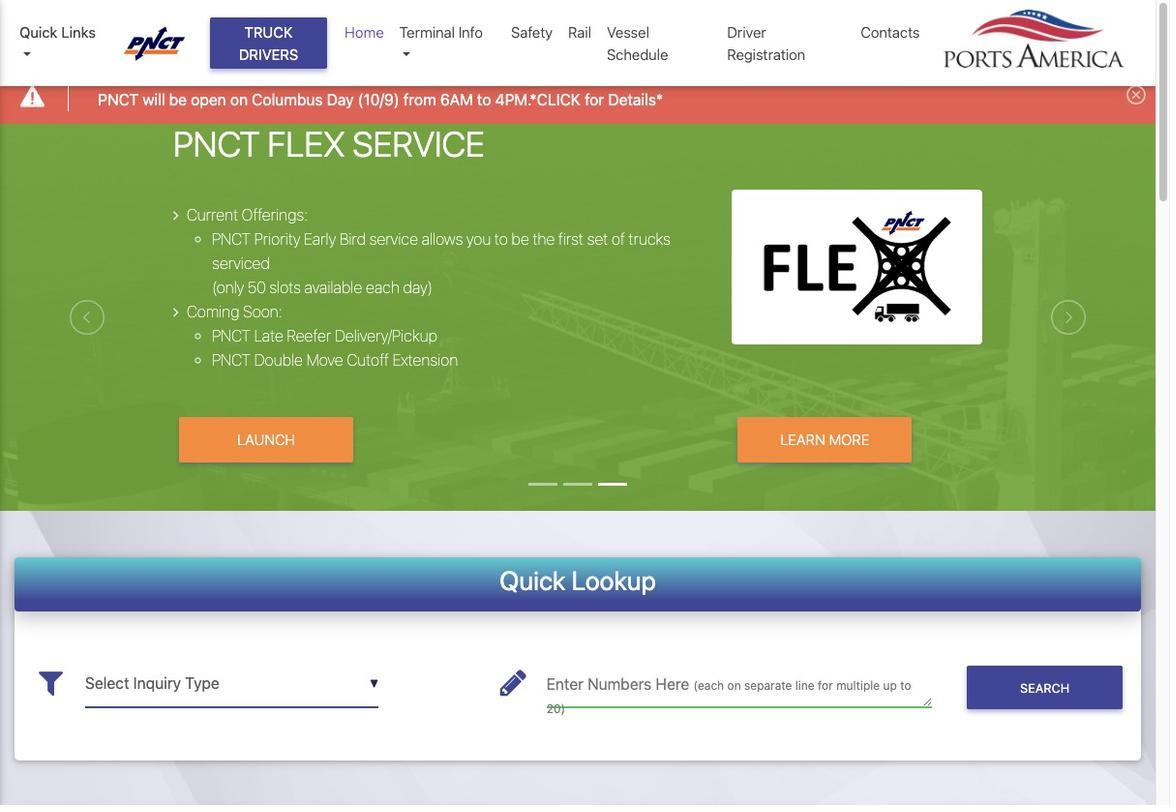 Task type: vqa. For each thing, say whether or not it's contained in the screenshot.
NEWARK/ELIZABETH at the right
no



Task type: describe. For each thing, give the bounding box(es) containing it.
driver registration
[[728, 23, 806, 62]]

▼
[[370, 677, 379, 692]]

launch
[[237, 431, 295, 449]]

each
[[366, 279, 400, 296]]

learn
[[781, 431, 826, 449]]

up
[[884, 679, 898, 693]]

truck drivers link
[[210, 17, 328, 69]]

home
[[345, 23, 384, 41]]

of
[[612, 231, 626, 248]]

be inside alert
[[169, 91, 187, 108]]

safety
[[511, 23, 553, 41]]

registration
[[728, 45, 806, 62]]

driver registration link
[[720, 14, 854, 73]]

from
[[404, 91, 436, 108]]

for inside the pnct will be open on columbus day (10/9) from 6am to 4pm.*click for details* link
[[585, 91, 604, 108]]

terminal
[[400, 23, 455, 41]]

home link
[[337, 14, 392, 51]]

enter
[[547, 676, 584, 693]]

6am
[[441, 91, 473, 108]]

quick for quick links
[[19, 23, 58, 41]]

(each on separate line for multiple up to 20)
[[547, 679, 912, 717]]

drivers
[[239, 45, 299, 62]]

multiple
[[837, 679, 881, 693]]

truck drivers
[[239, 23, 299, 62]]

set
[[587, 231, 608, 248]]

current
[[187, 206, 238, 224]]

day)
[[403, 279, 433, 296]]

serviced
[[212, 255, 270, 272]]

pnct will be open on columbus day (10/9) from 6am to 4pm.*click for details*
[[98, 91, 664, 108]]

pnct inside alert
[[98, 91, 139, 108]]

reefer
[[287, 327, 331, 345]]

quick for quick lookup
[[500, 565, 566, 596]]

schedule
[[607, 45, 669, 62]]

flexible service image
[[0, 124, 1171, 619]]

4pm.*click
[[496, 91, 581, 108]]

service
[[353, 123, 485, 165]]

allows
[[422, 231, 463, 248]]

terminal info link
[[392, 14, 504, 73]]

early
[[304, 231, 336, 248]]

launch button
[[179, 418, 354, 463]]

50
[[248, 279, 266, 296]]

current offerings: pnct priority early bird service allows you to be the first set of trucks serviced (only 50 slots available each day)
[[187, 206, 671, 296]]

here
[[656, 676, 690, 693]]

truck
[[245, 23, 293, 41]]

offerings:
[[242, 206, 308, 224]]

pnct down open
[[173, 123, 260, 165]]

delivery/pickup
[[335, 327, 438, 345]]

(10/9)
[[358, 91, 400, 108]]

(only
[[212, 279, 244, 296]]

more
[[830, 431, 870, 449]]

columbus
[[252, 91, 323, 108]]

to inside current offerings: pnct priority early bird service allows you to be the first set of trucks serviced (only 50 slots available each day)
[[495, 231, 508, 248]]

pnct inside current offerings: pnct priority early bird service allows you to be the first set of trucks serviced (only 50 slots available each day)
[[212, 231, 251, 248]]

open
[[191, 91, 226, 108]]

pnct down coming
[[212, 327, 251, 345]]

quick links link
[[19, 21, 106, 65]]

pnct left double
[[212, 352, 251, 369]]

quick lookup
[[500, 565, 657, 596]]

flex
[[268, 123, 345, 165]]

rail
[[569, 23, 592, 41]]



Task type: locate. For each thing, give the bounding box(es) containing it.
1 vertical spatial angle right image
[[173, 304, 179, 320]]

trucks
[[629, 231, 671, 248]]

info
[[459, 23, 483, 41]]

pnct up 'serviced'
[[212, 231, 251, 248]]

angle right image left current
[[173, 207, 179, 223]]

to inside alert
[[477, 91, 492, 108]]

coming
[[187, 303, 240, 321]]

close image
[[1127, 86, 1147, 105]]

angle right image for current
[[173, 207, 179, 223]]

(each
[[694, 679, 725, 693]]

slots
[[270, 279, 301, 296]]

0 horizontal spatial be
[[169, 91, 187, 108]]

None text field
[[85, 661, 379, 708], [547, 661, 933, 708], [85, 661, 379, 708], [547, 661, 933, 708]]

to right up
[[901, 679, 912, 693]]

day
[[327, 91, 354, 108]]

service
[[370, 231, 418, 248]]

1 horizontal spatial for
[[818, 679, 834, 693]]

0 vertical spatial on
[[230, 91, 248, 108]]

be left the
[[512, 231, 530, 248]]

on right (each
[[728, 679, 742, 693]]

pnct flex service
[[173, 123, 485, 165]]

on inside (each on separate line for multiple up to 20)
[[728, 679, 742, 693]]

on inside the pnct will be open on columbus day (10/9) from 6am to 4pm.*click for details* link
[[230, 91, 248, 108]]

cutoff
[[347, 352, 389, 369]]

separate
[[745, 679, 793, 693]]

0 vertical spatial angle right image
[[173, 207, 179, 223]]

to inside (each on separate line for multiple up to 20)
[[901, 679, 912, 693]]

0 horizontal spatial for
[[585, 91, 604, 108]]

learn more
[[781, 431, 870, 449]]

0 horizontal spatial quick
[[19, 23, 58, 41]]

quick left lookup
[[500, 565, 566, 596]]

1 horizontal spatial be
[[512, 231, 530, 248]]

2 horizontal spatial to
[[901, 679, 912, 693]]

0 vertical spatial to
[[477, 91, 492, 108]]

2 vertical spatial to
[[901, 679, 912, 693]]

vessel schedule link
[[600, 14, 720, 73]]

numbers
[[588, 676, 652, 693]]

1 vertical spatial be
[[512, 231, 530, 248]]

vessel schedule
[[607, 23, 669, 62]]

for
[[585, 91, 604, 108], [818, 679, 834, 693]]

the
[[533, 231, 555, 248]]

available
[[304, 279, 362, 296]]

pnct will be open on columbus day (10/9) from 6am to 4pm.*click for details* alert
[[0, 71, 1156, 124]]

lookup
[[572, 565, 657, 596]]

soon:
[[243, 303, 283, 321]]

0 horizontal spatial on
[[230, 91, 248, 108]]

will
[[143, 91, 165, 108]]

0 vertical spatial quick
[[19, 23, 58, 41]]

for right line
[[818, 679, 834, 693]]

1 vertical spatial on
[[728, 679, 742, 693]]

for left details*
[[585, 91, 604, 108]]

safety link
[[504, 14, 561, 51]]

vessel
[[607, 23, 650, 41]]

1 horizontal spatial to
[[495, 231, 508, 248]]

pnct
[[98, 91, 139, 108], [173, 123, 260, 165], [212, 231, 251, 248], [212, 327, 251, 345], [212, 352, 251, 369]]

2 angle right image from the top
[[173, 304, 179, 320]]

pnct will be open on columbus day (10/9) from 6am to 4pm.*click for details* link
[[98, 88, 664, 111]]

be
[[169, 91, 187, 108], [512, 231, 530, 248]]

1 vertical spatial for
[[818, 679, 834, 693]]

1 horizontal spatial on
[[728, 679, 742, 693]]

double
[[254, 352, 303, 369]]

quick links
[[19, 23, 96, 41]]

you
[[467, 231, 491, 248]]

quick
[[19, 23, 58, 41], [500, 565, 566, 596]]

quick left links
[[19, 23, 58, 41]]

for inside (each on separate line for multiple up to 20)
[[818, 679, 834, 693]]

to right the you
[[495, 231, 508, 248]]

to
[[477, 91, 492, 108], [495, 231, 508, 248], [901, 679, 912, 693]]

search
[[1021, 682, 1070, 696]]

angle right image
[[173, 207, 179, 223], [173, 304, 179, 320]]

priority
[[254, 231, 301, 248]]

contacts
[[861, 23, 921, 41]]

1 horizontal spatial quick
[[500, 565, 566, 596]]

on
[[230, 91, 248, 108], [728, 679, 742, 693]]

0 vertical spatial be
[[169, 91, 187, 108]]

1 vertical spatial quick
[[500, 565, 566, 596]]

terminal info
[[400, 23, 483, 41]]

links
[[61, 23, 96, 41]]

rail link
[[561, 14, 600, 51]]

bird
[[340, 231, 366, 248]]

enter numbers here
[[547, 676, 694, 693]]

coming soon: pnct late reefer delivery/pickup pnct double move cutoff extension
[[187, 303, 458, 369]]

be inside current offerings: pnct priority early bird service allows you to be the first set of trucks serviced (only 50 slots available each day)
[[512, 231, 530, 248]]

0 horizontal spatial to
[[477, 91, 492, 108]]

first
[[559, 231, 584, 248]]

learn more link
[[738, 418, 913, 463]]

late
[[254, 327, 284, 345]]

angle right image left coming
[[173, 304, 179, 320]]

0 vertical spatial for
[[585, 91, 604, 108]]

details*
[[609, 91, 664, 108]]

1 vertical spatial to
[[495, 231, 508, 248]]

contacts link
[[854, 14, 928, 51]]

move
[[307, 352, 344, 369]]

driver
[[728, 23, 767, 41]]

line
[[796, 679, 815, 693]]

to right 6am
[[477, 91, 492, 108]]

pnct left will
[[98, 91, 139, 108]]

20)
[[547, 702, 566, 717]]

search button
[[968, 667, 1123, 710]]

angle right image for coming
[[173, 304, 179, 320]]

extension
[[393, 352, 458, 369]]

on right open
[[230, 91, 248, 108]]

be right will
[[169, 91, 187, 108]]

1 angle right image from the top
[[173, 207, 179, 223]]



